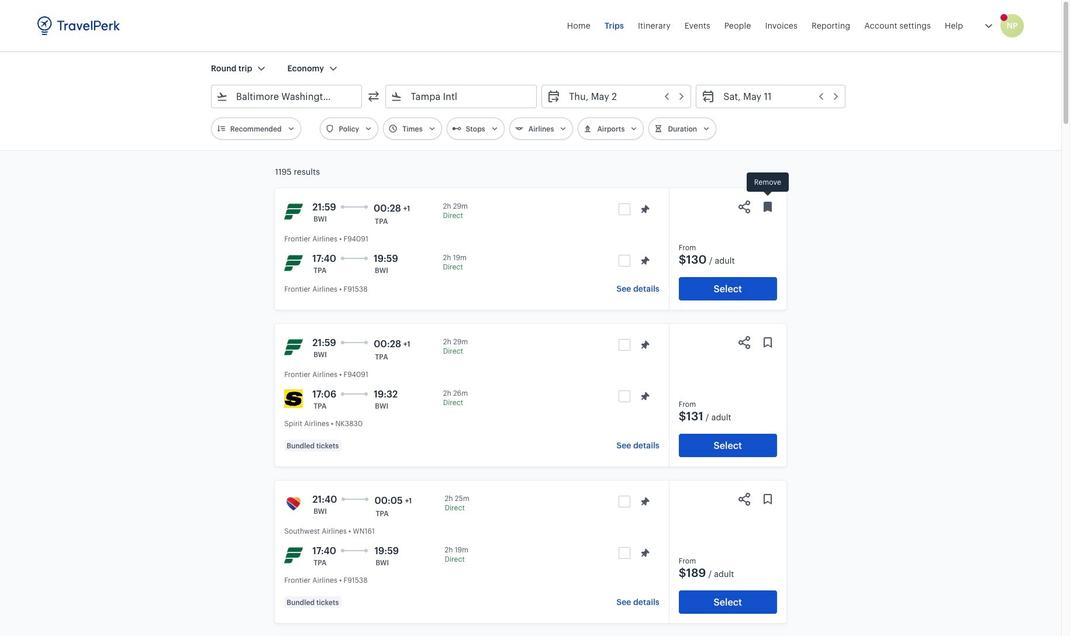 Task type: locate. For each thing, give the bounding box(es) containing it.
tooltip
[[747, 173, 789, 198]]

1 vertical spatial frontier airlines image
[[285, 338, 303, 357]]

Depart field
[[561, 87, 687, 106]]

frontier airlines image
[[285, 202, 303, 221], [285, 338, 303, 357], [285, 547, 303, 565]]

southwest airlines image
[[285, 495, 303, 514]]

Return field
[[716, 87, 841, 106]]

0 vertical spatial frontier airlines image
[[285, 202, 303, 221]]

frontier airlines image up spirit airlines icon
[[285, 338, 303, 357]]

frontier airlines image up frontier airlines image
[[285, 202, 303, 221]]

frontier airlines image down southwest airlines icon
[[285, 547, 303, 565]]

spirit airlines image
[[285, 390, 303, 408]]

2 vertical spatial frontier airlines image
[[285, 547, 303, 565]]

frontier airlines image for spirit airlines icon
[[285, 338, 303, 357]]

frontier airlines image
[[285, 254, 303, 273]]

From search field
[[228, 87, 347, 106]]

To search field
[[403, 87, 522, 106]]

1 frontier airlines image from the top
[[285, 202, 303, 221]]

2 frontier airlines image from the top
[[285, 338, 303, 357]]



Task type: describe. For each thing, give the bounding box(es) containing it.
3 frontier airlines image from the top
[[285, 547, 303, 565]]

frontier airlines image for frontier airlines image
[[285, 202, 303, 221]]



Task type: vqa. For each thing, say whether or not it's contained in the screenshot.
the return text box
no



